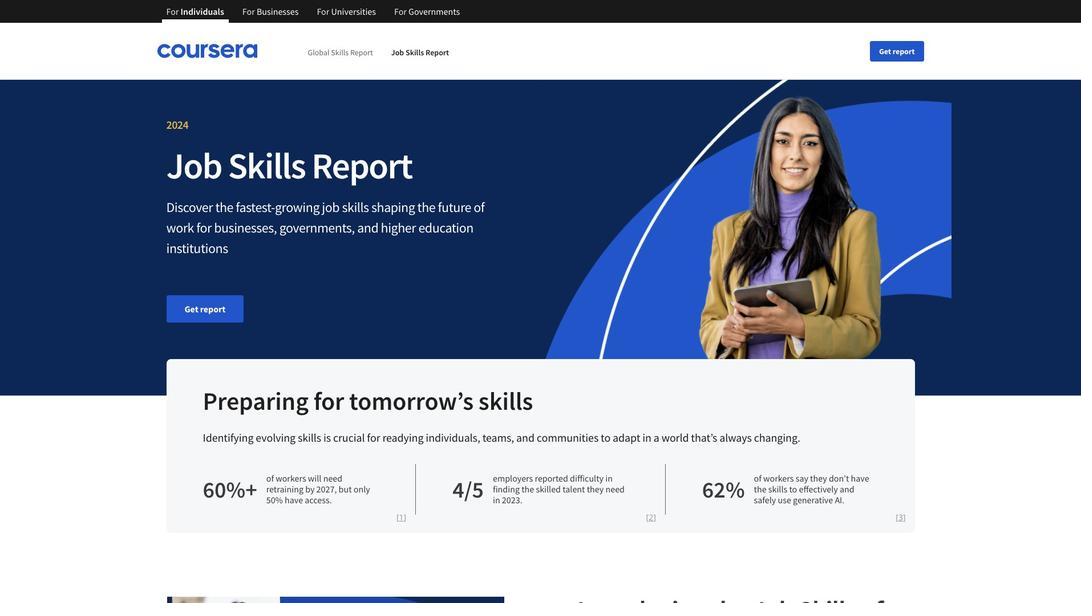 Task type: vqa. For each thing, say whether or not it's contained in the screenshot.
Next
no



Task type: locate. For each thing, give the bounding box(es) containing it.
of up 'safely'
[[754, 473, 762, 485]]

1 horizontal spatial and
[[517, 431, 535, 445]]

0 vertical spatial have
[[851, 473, 870, 485]]

get report inside get report button
[[879, 46, 915, 56]]

employers
[[493, 473, 533, 485]]

2 ] from the left
[[654, 513, 656, 523]]

safely
[[754, 495, 776, 506]]

1 vertical spatial to
[[790, 484, 798, 495]]

workers up use
[[764, 473, 794, 485]]

0 horizontal spatial of
[[266, 473, 274, 485]]

generative
[[793, 495, 833, 506]]

to
[[601, 431, 611, 445], [790, 484, 798, 495]]

say
[[796, 473, 809, 485]]

1 horizontal spatial to
[[790, 484, 798, 495]]

1 horizontal spatial workers
[[764, 473, 794, 485]]

1 horizontal spatial report
[[893, 46, 915, 56]]

0 horizontal spatial get report
[[185, 304, 226, 315]]

1 horizontal spatial for
[[314, 386, 344, 417]]

for up institutions
[[196, 219, 212, 237]]

2 horizontal spatial [
[[896, 513, 899, 523]]

skills right global
[[331, 47, 349, 57]]

0 vertical spatial job
[[391, 47, 404, 57]]

for left individuals
[[166, 6, 179, 17]]

1 horizontal spatial need
[[606, 484, 625, 495]]

for right crucial
[[367, 431, 380, 445]]

they right talent
[[587, 484, 604, 495]]

1 horizontal spatial they
[[811, 473, 827, 485]]

2 horizontal spatial ]
[[903, 513, 906, 523]]

in left 'a'
[[643, 431, 652, 445]]

they right say
[[811, 473, 827, 485]]

for for individuals
[[166, 6, 179, 17]]

they
[[811, 473, 827, 485], [587, 484, 604, 495]]

1 horizontal spatial of
[[474, 199, 485, 216]]

0 horizontal spatial workers
[[276, 473, 306, 485]]

3 ] from the left
[[903, 513, 906, 523]]

1 horizontal spatial get report
[[879, 46, 915, 56]]

job skills report down for governments
[[391, 47, 449, 57]]

get inside button
[[879, 46, 892, 56]]

skills for job skills report link
[[406, 47, 424, 57]]

in right the difficulty
[[606, 473, 613, 485]]

4 for from the left
[[394, 6, 407, 17]]

reported
[[535, 473, 568, 485]]

to left adapt
[[601, 431, 611, 445]]

global skills report link
[[308, 47, 373, 57]]

0 vertical spatial report
[[893, 46, 915, 56]]

get
[[879, 46, 892, 56], [185, 304, 198, 315]]

for businesses
[[242, 6, 299, 17]]

for universities
[[317, 6, 376, 17]]

get report
[[879, 46, 915, 56], [185, 304, 226, 315]]

businesses
[[257, 6, 299, 17]]

is
[[324, 431, 331, 445]]

1 horizontal spatial skills
[[331, 47, 349, 57]]

skills right the job on the left top of the page
[[342, 199, 369, 216]]

job
[[391, 47, 404, 57], [166, 143, 222, 188]]

3 [ from the left
[[896, 513, 899, 523]]

1 vertical spatial report
[[200, 304, 226, 315]]

in
[[643, 431, 652, 445], [606, 473, 613, 485], [493, 495, 500, 506]]

2024
[[166, 118, 188, 132]]

need inside of workers will need retraining by 2027, but only 50% have access.
[[323, 473, 343, 485]]

1 vertical spatial get report
[[185, 304, 226, 315]]

governments
[[409, 6, 460, 17]]

1 vertical spatial get
[[185, 304, 198, 315]]

0 horizontal spatial they
[[587, 484, 604, 495]]

for for businesses
[[242, 6, 255, 17]]

to left effectively
[[790, 484, 798, 495]]

job skills report
[[391, 47, 449, 57], [166, 143, 412, 188]]

for
[[196, 219, 212, 237], [314, 386, 344, 417], [367, 431, 380, 445]]

0 horizontal spatial to
[[601, 431, 611, 445]]

for left governments
[[394, 6, 407, 17]]

changing.
[[754, 431, 801, 445]]

skills
[[331, 47, 349, 57], [406, 47, 424, 57], [228, 143, 305, 188]]

[ for 4/5
[[646, 513, 649, 523]]

0 horizontal spatial ]
[[404, 513, 406, 523]]

report down universities
[[350, 47, 373, 57]]

they inside employers reported difficulty in finding the skilled talent they need in 2023.
[[587, 484, 604, 495]]

of up 50%
[[266, 473, 274, 485]]

1 for from the left
[[166, 6, 179, 17]]

for governments
[[394, 6, 460, 17]]

2 horizontal spatial and
[[840, 484, 855, 495]]

get report inside the get report link
[[185, 304, 226, 315]]

3 for from the left
[[317, 6, 330, 17]]

0 vertical spatial for
[[196, 219, 212, 237]]

get for get report button
[[879, 46, 892, 56]]

skills down for governments
[[406, 47, 424, 57]]

evolving
[[256, 431, 296, 445]]

0 horizontal spatial and
[[357, 219, 379, 237]]

2 horizontal spatial skills
[[406, 47, 424, 57]]

skills
[[342, 199, 369, 216], [479, 386, 533, 417], [298, 431, 321, 445], [769, 484, 788, 495]]

will
[[308, 473, 322, 485]]

1 horizontal spatial ]
[[654, 513, 656, 523]]

have inside of workers say they don't have the skills to effectively and safely use generative ai.
[[851, 473, 870, 485]]

get report for get report button
[[879, 46, 915, 56]]

1 horizontal spatial job
[[391, 47, 404, 57]]

2 vertical spatial and
[[840, 484, 855, 495]]

in left 2023.
[[493, 495, 500, 506]]

report
[[893, 46, 915, 56], [200, 304, 226, 315]]

report up the job on the left top of the page
[[312, 143, 412, 188]]

need right the difficulty
[[606, 484, 625, 495]]

0 horizontal spatial job
[[166, 143, 222, 188]]

1 workers from the left
[[276, 473, 306, 485]]

governments,
[[279, 219, 355, 237]]

the inside employers reported difficulty in finding the skilled talent they need in 2023.
[[522, 484, 534, 495]]

job down for governments
[[391, 47, 404, 57]]

shaping
[[372, 199, 415, 216]]

[ for 62%
[[896, 513, 899, 523]]

[ 1 ]
[[397, 513, 406, 523]]

the
[[215, 199, 233, 216], [418, 199, 436, 216], [522, 484, 534, 495], [754, 484, 767, 495]]

job skills report up growing
[[166, 143, 412, 188]]

have right don't
[[851, 473, 870, 485]]

skills left say
[[769, 484, 788, 495]]

2023.
[[502, 495, 523, 506]]

future
[[438, 199, 471, 216]]

1 horizontal spatial in
[[606, 473, 613, 485]]

2 workers from the left
[[764, 473, 794, 485]]

growing
[[275, 199, 320, 216]]

get report for the get report link
[[185, 304, 226, 315]]

report down governments
[[426, 47, 449, 57]]

]
[[404, 513, 406, 523], [654, 513, 656, 523], [903, 513, 906, 523]]

the left skilled
[[522, 484, 534, 495]]

and
[[357, 219, 379, 237], [517, 431, 535, 445], [840, 484, 855, 495]]

0 horizontal spatial for
[[196, 219, 212, 237]]

report inside button
[[893, 46, 915, 56]]

get report link
[[166, 296, 244, 323]]

1 horizontal spatial have
[[851, 473, 870, 485]]

workers inside of workers will need retraining by 2027, but only 50% have access.
[[276, 473, 306, 485]]

need
[[323, 473, 343, 485], [606, 484, 625, 495]]

1 ] from the left
[[404, 513, 406, 523]]

they inside of workers say they don't have the skills to effectively and safely use generative ai.
[[811, 473, 827, 485]]

0 horizontal spatial report
[[200, 304, 226, 315]]

of right future on the top left of page
[[474, 199, 485, 216]]

workers
[[276, 473, 306, 485], [764, 473, 794, 485]]

2 horizontal spatial of
[[754, 473, 762, 485]]

skills up fastest-
[[228, 143, 305, 188]]

2 [ from the left
[[646, 513, 649, 523]]

2 horizontal spatial for
[[367, 431, 380, 445]]

for left universities
[[317, 6, 330, 17]]

job up "discover"
[[166, 143, 222, 188]]

and inside the discover the fastest-growing job skills shaping the future of work for businesses, governments, and higher education institutions
[[357, 219, 379, 237]]

1 vertical spatial for
[[314, 386, 344, 417]]

3
[[899, 513, 903, 523]]

workers inside of workers say they don't have the skills to effectively and safely use generative ai.
[[764, 473, 794, 485]]

retraining
[[266, 484, 304, 495]]

0 horizontal spatial get
[[185, 304, 198, 315]]

report
[[350, 47, 373, 57], [426, 47, 449, 57], [312, 143, 412, 188]]

use
[[778, 495, 792, 506]]

1 horizontal spatial [
[[646, 513, 649, 523]]

need inside employers reported difficulty in finding the skilled talent they need in 2023.
[[606, 484, 625, 495]]

for left businesses
[[242, 6, 255, 17]]

of inside the discover the fastest-growing job skills shaping the future of work for businesses, governments, and higher education institutions
[[474, 199, 485, 216]]

workers left will
[[276, 473, 306, 485]]

workers for 60%+
[[276, 473, 306, 485]]

coursera logo image
[[157, 44, 258, 58]]

for up is
[[314, 386, 344, 417]]

1 horizontal spatial get
[[879, 46, 892, 56]]

0 horizontal spatial [
[[397, 513, 399, 523]]

and right effectively
[[840, 484, 855, 495]]

and right teams,
[[517, 431, 535, 445]]

0 vertical spatial in
[[643, 431, 652, 445]]

0 horizontal spatial in
[[493, 495, 500, 506]]

0 vertical spatial and
[[357, 219, 379, 237]]

for
[[166, 6, 179, 17], [242, 6, 255, 17], [317, 6, 330, 17], [394, 6, 407, 17]]

2 vertical spatial in
[[493, 495, 500, 506]]

crucial
[[333, 431, 365, 445]]

0 vertical spatial get
[[879, 46, 892, 56]]

0 vertical spatial get report
[[879, 46, 915, 56]]

2 for from the left
[[242, 6, 255, 17]]

of inside of workers will need retraining by 2027, but only 50% have access.
[[266, 473, 274, 485]]

0 horizontal spatial need
[[323, 473, 343, 485]]

0 horizontal spatial have
[[285, 495, 303, 506]]

have
[[851, 473, 870, 485], [285, 495, 303, 506]]

talent
[[563, 484, 585, 495]]

and left the higher
[[357, 219, 379, 237]]

global
[[308, 47, 330, 57]]

need right will
[[323, 473, 343, 485]]

identifying
[[203, 431, 254, 445]]

of inside of workers say they don't have the skills to effectively and safely use generative ai.
[[754, 473, 762, 485]]

1 [ from the left
[[397, 513, 399, 523]]

have right 50%
[[285, 495, 303, 506]]

2 horizontal spatial in
[[643, 431, 652, 445]]

the left use
[[754, 484, 767, 495]]

of
[[474, 199, 485, 216], [266, 473, 274, 485], [754, 473, 762, 485]]

[
[[397, 513, 399, 523], [646, 513, 649, 523], [896, 513, 899, 523]]

[ 2 ]
[[646, 513, 656, 523]]

communities
[[537, 431, 599, 445]]

1 vertical spatial have
[[285, 495, 303, 506]]

ai.
[[835, 495, 845, 506]]

60%+
[[203, 476, 257, 504]]



Task type: describe. For each thing, give the bounding box(es) containing it.
report for job skills report link
[[426, 47, 449, 57]]

adapt
[[613, 431, 641, 445]]

access.
[[305, 495, 332, 506]]

always
[[720, 431, 752, 445]]

education
[[419, 219, 474, 237]]

individuals
[[181, 6, 224, 17]]

teams,
[[483, 431, 514, 445]]

4/5
[[453, 476, 484, 504]]

preparing for tomorrow's skills
[[203, 386, 533, 417]]

skills up identifying evolving skills is crucial for readying individuals, teams, and communities to adapt in a world that's always changing.
[[479, 386, 533, 417]]

1
[[399, 513, 404, 523]]

of for 62%
[[754, 473, 762, 485]]

for for universities
[[317, 6, 330, 17]]

] for 4/5
[[654, 513, 656, 523]]

work
[[166, 219, 194, 237]]

that's
[[691, 431, 718, 445]]

discover the fastest-growing job skills shaping the future of work for businesses, governments, and higher education institutions
[[166, 199, 485, 257]]

businesses,
[[214, 219, 277, 237]]

] for 60%+
[[404, 513, 406, 523]]

1 vertical spatial job
[[166, 143, 222, 188]]

fastest-
[[236, 199, 275, 216]]

get report button
[[870, 41, 924, 61]]

[ 3 ]
[[896, 513, 906, 523]]

but
[[339, 484, 352, 495]]

readying
[[383, 431, 424, 445]]

the up the businesses,
[[215, 199, 233, 216]]

the inside of workers say they don't have the skills to effectively and safely use generative ai.
[[754, 484, 767, 495]]

[ for 60%+
[[397, 513, 399, 523]]

identifying evolving skills is crucial for readying individuals, teams, and communities to adapt in a world that's always changing.
[[203, 431, 801, 445]]

effectively
[[799, 484, 838, 495]]

0 vertical spatial to
[[601, 431, 611, 445]]

only
[[354, 484, 370, 495]]

individuals,
[[426, 431, 480, 445]]

banner navigation
[[157, 0, 469, 23]]

skills inside the discover the fastest-growing job skills shaping the future of work for businesses, governments, and higher education institutions
[[342, 199, 369, 216]]

1 vertical spatial and
[[517, 431, 535, 445]]

0 horizontal spatial skills
[[228, 143, 305, 188]]

1 vertical spatial in
[[606, 473, 613, 485]]

for inside the discover the fastest-growing job skills shaping the future of work for businesses, governments, and higher education institutions
[[196, 219, 212, 237]]

and inside of workers say they don't have the skills to effectively and safely use generative ai.
[[840, 484, 855, 495]]

report for the get report link
[[200, 304, 226, 315]]

don't
[[829, 473, 849, 485]]

job
[[322, 199, 340, 216]]

global skills report
[[308, 47, 373, 57]]

difficulty
[[570, 473, 604, 485]]

world
[[662, 431, 689, 445]]

a
[[654, 431, 660, 445]]

of workers say they don't have the skills to effectively and safely use generative ai.
[[754, 473, 870, 506]]

by
[[305, 484, 315, 495]]

of workers will need retraining by 2027, but only 50% have access.
[[266, 473, 370, 506]]

2027,
[[317, 484, 337, 495]]

finding
[[493, 484, 520, 495]]

report for get report button
[[893, 46, 915, 56]]

universities
[[331, 6, 376, 17]]

report for the global skills report link
[[350, 47, 373, 57]]

to inside of workers say they don't have the skills to effectively and safely use generative ai.
[[790, 484, 798, 495]]

the left future on the top left of page
[[418, 199, 436, 216]]

skills left is
[[298, 431, 321, 445]]

workers for 62%
[[764, 473, 794, 485]]

of for 60%+
[[266, 473, 274, 485]]

skills for the global skills report link
[[331, 47, 349, 57]]

] for 62%
[[903, 513, 906, 523]]

get for the get report link
[[185, 304, 198, 315]]

institutions
[[166, 240, 228, 257]]

employers reported difficulty in finding the skilled talent they need in 2023.
[[493, 473, 625, 506]]

higher
[[381, 219, 416, 237]]

for for governments
[[394, 6, 407, 17]]

preparing
[[203, 386, 309, 417]]

1 vertical spatial job skills report
[[166, 143, 412, 188]]

discover
[[166, 199, 213, 216]]

2
[[649, 513, 654, 523]]

50%
[[266, 495, 283, 506]]

have inside of workers will need retraining by 2027, but only 50% have access.
[[285, 495, 303, 506]]

job skills report link
[[391, 47, 449, 57]]

skilled
[[536, 484, 561, 495]]

for individuals
[[166, 6, 224, 17]]

skills inside of workers say they don't have the skills to effectively and safely use generative ai.
[[769, 484, 788, 495]]

tomorrow's
[[349, 386, 474, 417]]

2 vertical spatial for
[[367, 431, 380, 445]]

62%
[[703, 476, 745, 504]]

0 vertical spatial job skills report
[[391, 47, 449, 57]]



